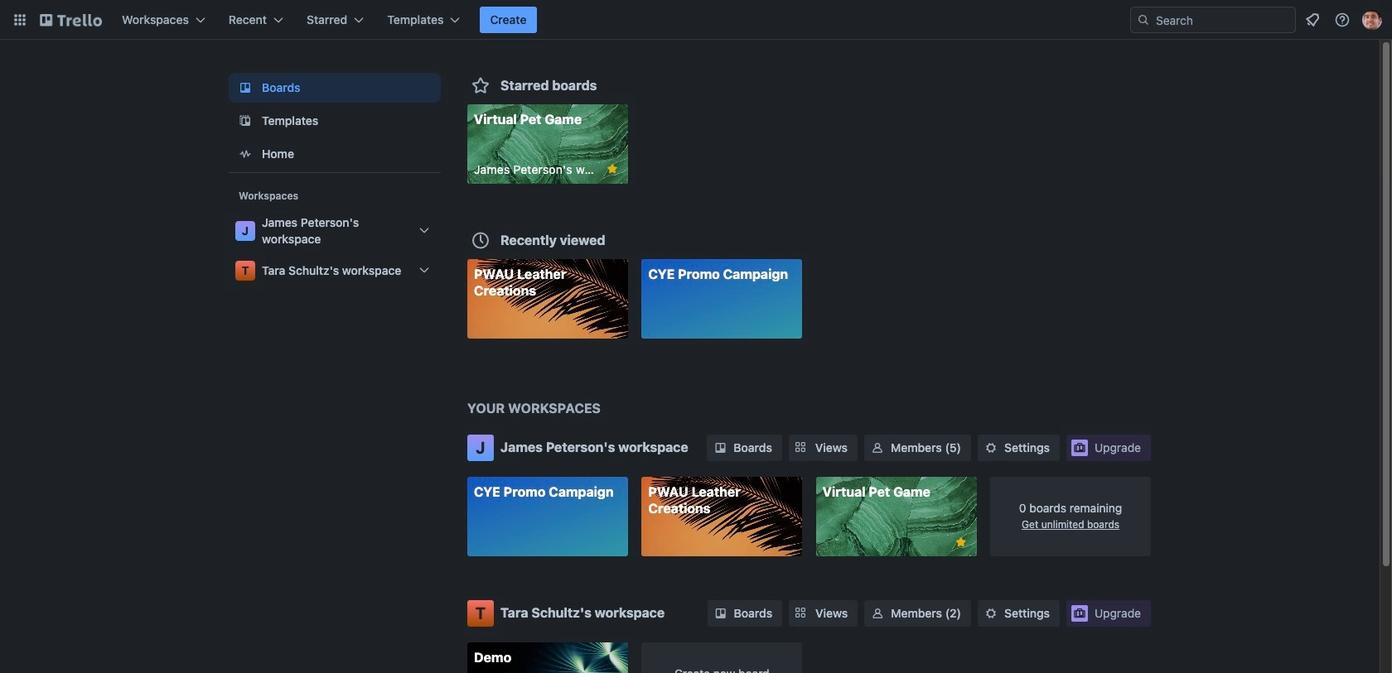 Task type: vqa. For each thing, say whether or not it's contained in the screenshot.
THE 'CLICK TO STAR LEAN CANVAS. IT WILL SHOW UP AT THE TOP OF YOUR BOARDS LIST.' 'icon'
no



Task type: locate. For each thing, give the bounding box(es) containing it.
click to unstar this board. it will be removed from your starred list. image
[[605, 162, 620, 177]]

1 horizontal spatial sm image
[[869, 440, 886, 457]]

1 horizontal spatial sm image
[[870, 605, 886, 622]]

open information menu image
[[1334, 12, 1351, 28]]

home image
[[235, 144, 255, 164]]

back to home image
[[40, 7, 102, 33]]

james peterson (jamespeterson93) image
[[1362, 10, 1382, 30]]

board image
[[235, 78, 255, 98]]

2 horizontal spatial sm image
[[983, 440, 999, 457]]

sm image
[[869, 440, 886, 457], [983, 440, 999, 457], [712, 605, 729, 622]]

0 horizontal spatial sm image
[[712, 440, 729, 457]]

sm image
[[712, 440, 729, 457], [870, 605, 886, 622], [983, 605, 999, 622]]



Task type: describe. For each thing, give the bounding box(es) containing it.
0 notifications image
[[1303, 10, 1323, 30]]

search image
[[1137, 13, 1150, 27]]

primary element
[[0, 0, 1392, 40]]

0 horizontal spatial sm image
[[712, 605, 729, 622]]

Search field
[[1130, 7, 1296, 33]]

template board image
[[235, 111, 255, 131]]

2 horizontal spatial sm image
[[983, 605, 999, 622]]



